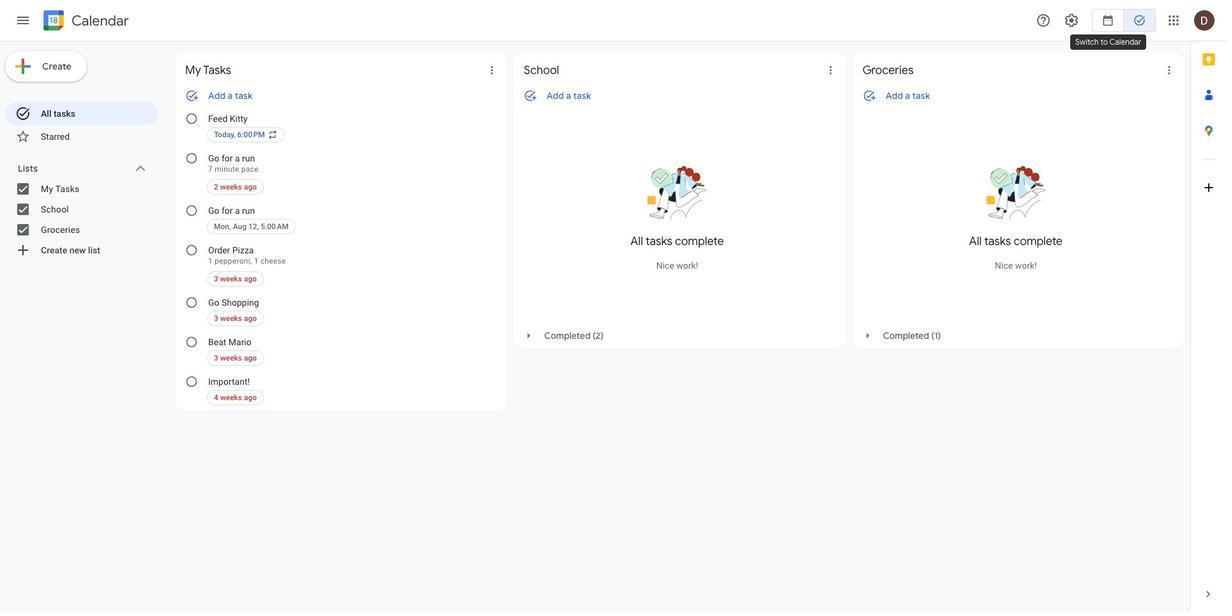 Task type: vqa. For each thing, say whether or not it's contained in the screenshot.
the Support Menu Icon on the right
yes



Task type: describe. For each thing, give the bounding box(es) containing it.
settings menu image
[[1065, 13, 1080, 28]]

calendar element
[[41, 8, 129, 36]]



Task type: locate. For each thing, give the bounding box(es) containing it.
tasks sidebar image
[[15, 13, 31, 28]]

support menu image
[[1036, 13, 1052, 28]]

tab list
[[1192, 42, 1227, 577]]

heading inside the calendar element
[[69, 13, 129, 28]]

heading
[[69, 13, 129, 28]]



